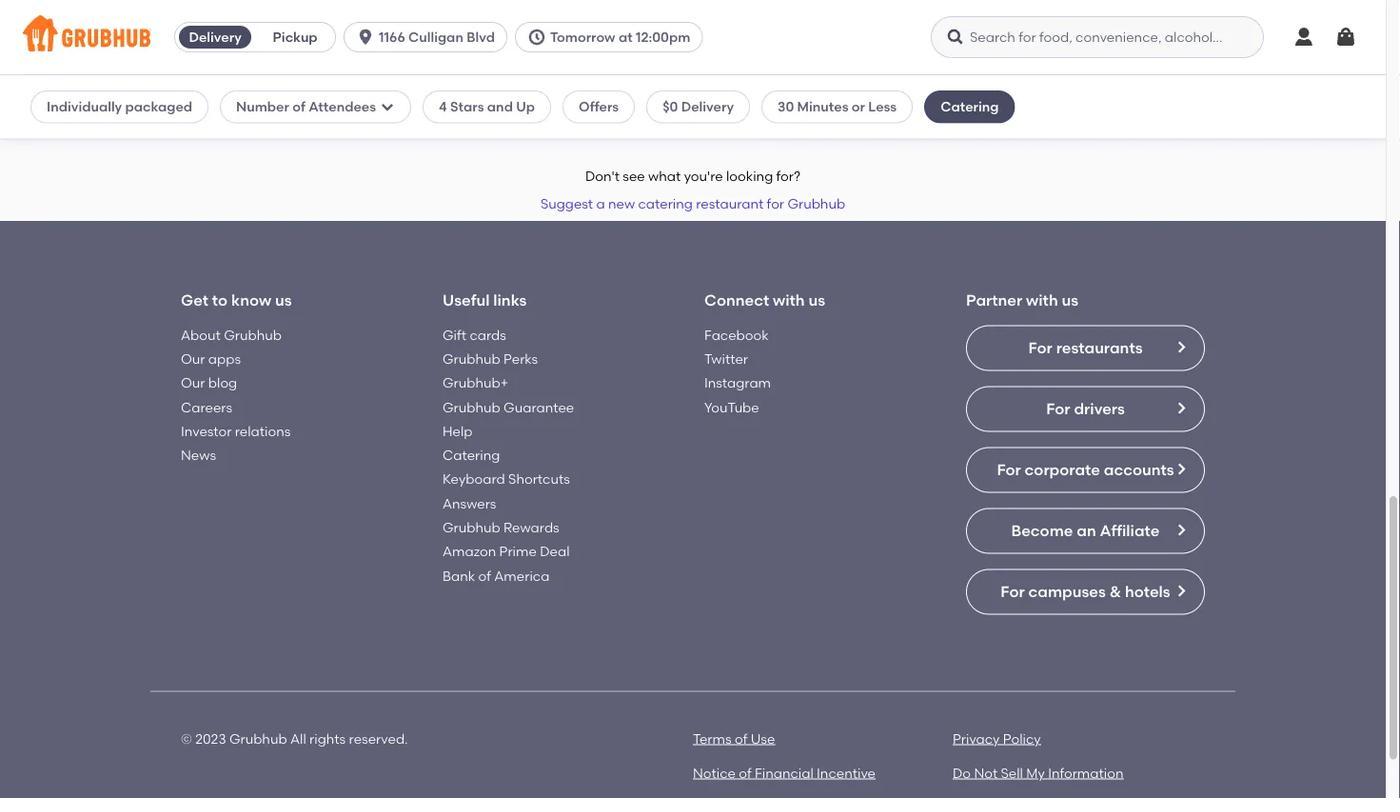 Task type: describe. For each thing, give the bounding box(es) containing it.
2 our from the top
[[181, 375, 205, 391]]

3.6 (5)
[[62, 87, 101, 103]]

all
[[290, 730, 306, 746]]

answers
[[443, 495, 497, 511]]

1 us from the left
[[275, 291, 292, 309]]

terms
[[693, 730, 732, 746]]

corporate
[[1025, 460, 1101, 479]]

help link
[[443, 423, 473, 439]]

investor relations link
[[181, 423, 291, 439]]

Search for food, convenience, alcohol... search field
[[931, 16, 1265, 58]]

minutes
[[798, 99, 849, 115]]

less
[[869, 99, 897, 115]]

1166 culligan blvd button
[[344, 22, 515, 52]]

• mexican
[[106, 87, 170, 103]]

twitter
[[705, 351, 748, 367]]

notice of financial incentive
[[693, 765, 876, 781]]

instagram link
[[705, 375, 771, 391]]

terms of use
[[693, 730, 775, 746]]

use
[[751, 730, 775, 746]]

4 stars and up
[[439, 99, 535, 115]]

for drivers link
[[967, 386, 1206, 432]]

facebook link
[[705, 327, 769, 343]]

affiliate
[[1100, 521, 1160, 540]]

america
[[495, 567, 550, 584]]

and
[[487, 99, 513, 115]]

grubhub down gift cards "link"
[[443, 351, 501, 367]]

new
[[609, 195, 635, 212]]

4
[[439, 99, 447, 115]]

right image for for corporate accounts
[[1174, 461, 1189, 477]]

privacy
[[953, 730, 1000, 746]]

subscription pass image
[[42, 68, 59, 81]]

for for for campuses & hotels
[[1001, 582, 1025, 601]]

the abuela logo image
[[130, 0, 251, 53]]

1 horizontal spatial catering
[[941, 99, 999, 115]]

financial
[[755, 765, 814, 781]]

grubhub inside button
[[788, 195, 846, 212]]

catering link
[[443, 447, 500, 463]]

notice of financial incentive link
[[693, 765, 876, 781]]

partner
[[967, 291, 1023, 309]]

pickup
[[273, 29, 318, 45]]

3.6
[[62, 87, 81, 103]]

bank of america link
[[443, 567, 550, 584]]

for corporate accounts link
[[967, 447, 1206, 493]]

the
[[63, 65, 90, 84]]

become an affiliate
[[1012, 521, 1160, 540]]

don't see what you're looking for?
[[586, 169, 801, 185]]

careers link
[[181, 399, 232, 415]]

do
[[953, 765, 971, 781]]

offers
[[579, 99, 619, 115]]

stars
[[451, 99, 484, 115]]

tomorrow at 12:00pm button
[[515, 22, 711, 52]]

with for connect
[[773, 291, 805, 309]]

our apps link
[[181, 351, 241, 367]]

with for partner
[[1027, 291, 1059, 309]]

news link
[[181, 447, 216, 463]]

30 minutes or less
[[778, 99, 897, 115]]

grubhub rewards link
[[443, 519, 560, 535]]

amazon prime deal link
[[443, 543, 570, 560]]

right image for for drivers
[[1174, 400, 1189, 416]]

svg image inside tomorrow at 12:00pm button
[[528, 28, 547, 47]]

mexican
[[116, 87, 170, 103]]

a
[[597, 195, 605, 212]]

information
[[1049, 765, 1124, 781]]

main navigation navigation
[[0, 0, 1387, 75]]

policy
[[1004, 730, 1041, 746]]

of for number
[[293, 99, 306, 115]]

tomorrow at 12:00pm
[[550, 29, 691, 45]]

see
[[623, 169, 645, 185]]

cards
[[470, 327, 506, 343]]

grubhub+
[[443, 375, 509, 391]]

svg image inside 1166 culligan blvd button
[[356, 28, 375, 47]]

for campuses & hotels link
[[967, 569, 1206, 615]]

for for for restaurants
[[1029, 338, 1053, 357]]

suggest
[[541, 195, 593, 212]]

my
[[1027, 765, 1045, 781]]

grubhub down answers
[[443, 519, 501, 535]]

hotels
[[1125, 582, 1171, 601]]

our blog link
[[181, 375, 237, 391]]

to
[[212, 291, 228, 309]]

grubhub down grubhub+
[[443, 399, 501, 415]]

&
[[1110, 582, 1122, 601]]

delivery button
[[175, 22, 255, 52]]

youtube link
[[705, 399, 760, 415]]

of inside gift cards grubhub perks grubhub+ grubhub guarantee help catering keyboard shortcuts answers grubhub rewards amazon prime deal bank of america
[[479, 567, 491, 584]]

amazon
[[443, 543, 496, 560]]

individually packaged
[[47, 99, 192, 115]]

suggest a new catering restaurant for grubhub button
[[532, 186, 854, 221]]

shortcuts
[[509, 471, 570, 487]]

star icon image
[[42, 88, 57, 103]]

2023
[[195, 730, 226, 746]]

grubhub perks link
[[443, 351, 538, 367]]

partner with us
[[967, 291, 1079, 309]]

for for for corporate accounts
[[997, 460, 1022, 479]]

restaurant
[[696, 195, 764, 212]]

useful links
[[443, 291, 527, 309]]

answers link
[[443, 495, 497, 511]]

rewards
[[504, 519, 560, 535]]

blvd
[[467, 29, 495, 45]]



Task type: vqa. For each thing, say whether or not it's contained in the screenshot.
Our blog link
yes



Task type: locate. For each thing, give the bounding box(es) containing it.
campuses
[[1029, 582, 1106, 601]]

right image for for restaurants
[[1174, 339, 1189, 355]]

gift
[[443, 327, 467, 343]]

grubhub down know
[[224, 327, 282, 343]]

our up careers link
[[181, 375, 205, 391]]

packaged
[[125, 99, 192, 115]]

of for notice
[[739, 765, 752, 781]]

blog
[[208, 375, 237, 391]]

about
[[181, 327, 221, 343]]

delivery up the abuela link
[[189, 29, 242, 45]]

twitter link
[[705, 351, 748, 367]]

for for for drivers
[[1047, 399, 1071, 418]]

do not sell my information link
[[953, 765, 1124, 781]]

restaurants
[[1057, 338, 1143, 357]]

catering
[[638, 195, 693, 212]]

1 right image from the top
[[1174, 339, 1189, 355]]

1 with from the left
[[773, 291, 805, 309]]

right image for become an affiliate
[[1174, 522, 1189, 537]]

catering inside gift cards grubhub perks grubhub+ grubhub guarantee help catering keyboard shortcuts answers grubhub rewards amazon prime deal bank of america
[[443, 447, 500, 463]]

perks
[[504, 351, 538, 367]]

1 our from the top
[[181, 351, 205, 367]]

our down about
[[181, 351, 205, 367]]

don't
[[586, 169, 620, 185]]

of right bank
[[479, 567, 491, 584]]

2 horizontal spatial us
[[1062, 291, 1079, 309]]

us for connect with us
[[809, 291, 826, 309]]

get
[[181, 291, 209, 309]]

up
[[516, 99, 535, 115]]

at
[[619, 29, 633, 45]]

for?
[[777, 169, 801, 185]]

grubhub left all
[[229, 730, 287, 746]]

0 horizontal spatial delivery
[[189, 29, 242, 45]]

right image inside 'for campuses & hotels' link
[[1174, 583, 1189, 598]]

2 right image from the top
[[1174, 461, 1189, 477]]

us up for restaurants at top right
[[1062, 291, 1079, 309]]

keyboard
[[443, 471, 505, 487]]

facebook twitter instagram youtube
[[705, 327, 771, 415]]

us right know
[[275, 291, 292, 309]]

grubhub down for? at the top right
[[788, 195, 846, 212]]

us right connect
[[809, 291, 826, 309]]

2 vertical spatial right image
[[1174, 583, 1189, 598]]

incentive
[[817, 765, 876, 781]]

delivery
[[189, 29, 242, 45], [682, 99, 734, 115]]

(5)
[[84, 87, 101, 103]]

3 right image from the top
[[1174, 583, 1189, 598]]

the abuela link
[[42, 64, 339, 86]]

not
[[975, 765, 998, 781]]

for left corporate
[[997, 460, 1022, 479]]

right image
[[1174, 400, 1189, 416], [1174, 461, 1189, 477], [1174, 583, 1189, 598]]

with right partner
[[1027, 291, 1059, 309]]

for down partner with us
[[1029, 338, 1053, 357]]

$0 delivery
[[663, 99, 734, 115]]

pickup button
[[255, 22, 335, 52]]

us for partner with us
[[1062, 291, 1079, 309]]

connect with us
[[705, 291, 826, 309]]

0 horizontal spatial with
[[773, 291, 805, 309]]

grubhub+ link
[[443, 375, 509, 391]]

right image inside for drivers link
[[1174, 400, 1189, 416]]

0 vertical spatial delivery
[[189, 29, 242, 45]]

facebook
[[705, 327, 769, 343]]

1 vertical spatial right image
[[1174, 522, 1189, 537]]

0 vertical spatial right image
[[1174, 400, 1189, 416]]

instagram
[[705, 375, 771, 391]]

2 right image from the top
[[1174, 522, 1189, 537]]

0 vertical spatial catering
[[941, 99, 999, 115]]

1 right image from the top
[[1174, 400, 1189, 416]]

right image right "affiliate"
[[1174, 522, 1189, 537]]

right image inside the for corporate accounts link
[[1174, 461, 1189, 477]]

looking
[[727, 169, 773, 185]]

1166
[[379, 29, 405, 45]]

of left use
[[735, 730, 748, 746]]

abuela
[[94, 65, 148, 84]]

0 horizontal spatial us
[[275, 291, 292, 309]]

news
[[181, 447, 216, 463]]

1 vertical spatial our
[[181, 375, 205, 391]]

1166 culligan blvd
[[379, 29, 495, 45]]

drivers
[[1075, 399, 1125, 418]]

an
[[1077, 521, 1097, 540]]

delivery inside button
[[189, 29, 242, 45]]

3 us from the left
[[1062, 291, 1079, 309]]

for campuses & hotels
[[1001, 582, 1171, 601]]

help
[[443, 423, 473, 439]]

right image inside become an affiliate link
[[1174, 522, 1189, 537]]

youtube
[[705, 399, 760, 415]]

right image
[[1174, 339, 1189, 355], [1174, 522, 1189, 537]]

grubhub guarantee link
[[443, 399, 574, 415]]

rights
[[310, 730, 346, 746]]

right image right 'restaurants'
[[1174, 339, 1189, 355]]

suggest a new catering restaurant for grubhub
[[541, 195, 846, 212]]

svg image
[[947, 28, 966, 47]]

1 horizontal spatial delivery
[[682, 99, 734, 115]]

svg image
[[1293, 26, 1316, 49], [1335, 26, 1358, 49], [356, 28, 375, 47], [528, 28, 547, 47], [380, 99, 395, 114]]

of right notice
[[739, 765, 752, 781]]

of right number at the top left of page
[[293, 99, 306, 115]]

catering
[[941, 99, 999, 115], [443, 447, 500, 463]]

sell
[[1001, 765, 1024, 781]]

1 vertical spatial catering
[[443, 447, 500, 463]]

0 vertical spatial our
[[181, 351, 205, 367]]

for left drivers
[[1047, 399, 1071, 418]]

delivery right $0
[[682, 99, 734, 115]]

careers
[[181, 399, 232, 415]]

of for terms
[[735, 730, 748, 746]]

guarantee
[[504, 399, 574, 415]]

right image for for campuses & hotels
[[1174, 583, 1189, 598]]

for left the campuses
[[1001, 582, 1025, 601]]

with right connect
[[773, 291, 805, 309]]

1 horizontal spatial with
[[1027, 291, 1059, 309]]

0 horizontal spatial catering
[[443, 447, 500, 463]]

us
[[275, 291, 292, 309], [809, 291, 826, 309], [1062, 291, 1079, 309]]

culligan
[[409, 29, 464, 45]]

$0
[[663, 99, 678, 115]]

become an affiliate link
[[967, 508, 1206, 554]]

become
[[1012, 521, 1074, 540]]

right image inside for restaurants link
[[1174, 339, 1189, 355]]

1 vertical spatial delivery
[[682, 99, 734, 115]]

grubhub
[[788, 195, 846, 212], [224, 327, 282, 343], [443, 351, 501, 367], [443, 399, 501, 415], [443, 519, 501, 535], [229, 730, 287, 746]]

about grubhub link
[[181, 327, 282, 343]]

grubhub inside the about grubhub our apps our blog careers investor relations news
[[224, 327, 282, 343]]

individually
[[47, 99, 122, 115]]

catering up keyboard
[[443, 447, 500, 463]]

catering down svg image
[[941, 99, 999, 115]]

what
[[649, 169, 681, 185]]

you're
[[684, 169, 723, 185]]

attendees
[[309, 99, 376, 115]]

•
[[106, 87, 111, 103]]

2 with from the left
[[1027, 291, 1059, 309]]

do not sell my information
[[953, 765, 1124, 781]]

or
[[852, 99, 866, 115]]

0 vertical spatial right image
[[1174, 339, 1189, 355]]

closed
[[294, 87, 339, 103]]

© 2023 grubhub all rights reserved.
[[181, 730, 408, 746]]

1 horizontal spatial us
[[809, 291, 826, 309]]

get to know us
[[181, 291, 292, 309]]

2 us from the left
[[809, 291, 826, 309]]

1 vertical spatial right image
[[1174, 461, 1189, 477]]

12:00pm
[[636, 29, 691, 45]]

links
[[494, 291, 527, 309]]

connect
[[705, 291, 770, 309]]

relations
[[235, 423, 291, 439]]



